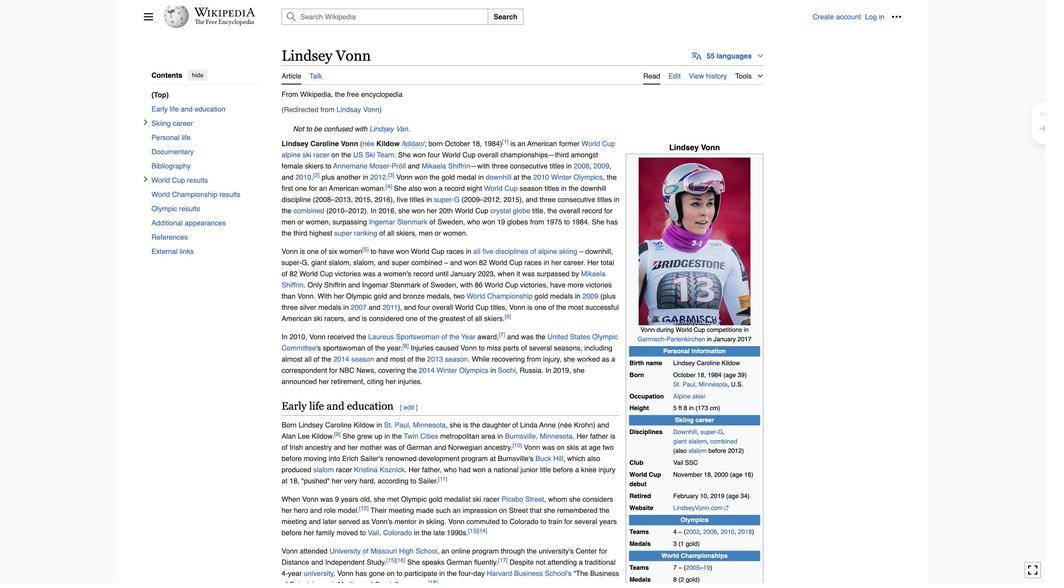 Task type: locate. For each thing, give the bounding box(es) containing it.
personal tools navigation
[[813, 9, 905, 25]]

1 vertical spatial x small image
[[143, 176, 149, 182]]

None search field
[[270, 9, 813, 25]]

note
[[282, 123, 764, 135]]

main content
[[278, 46, 902, 583]]

x small image
[[143, 119, 149, 125], [143, 176, 149, 182]]

fullscreen image
[[1028, 565, 1039, 575]]

0 vertical spatial x small image
[[143, 119, 149, 125]]



Task type: describe. For each thing, give the bounding box(es) containing it.
log in and more options image
[[892, 12, 902, 22]]

Search Wikipedia search field
[[282, 9, 488, 25]]

menu image
[[143, 12, 154, 22]]

1 x small image from the top
[[143, 119, 149, 125]]

wikipedia image
[[194, 8, 255, 17]]

2 x small image from the top
[[143, 176, 149, 182]]

language progressive image
[[692, 51, 702, 61]]

the free encyclopedia image
[[195, 19, 255, 26]]



Task type: vqa. For each thing, say whether or not it's contained in the screenshot.
Log in and more options image
yes



